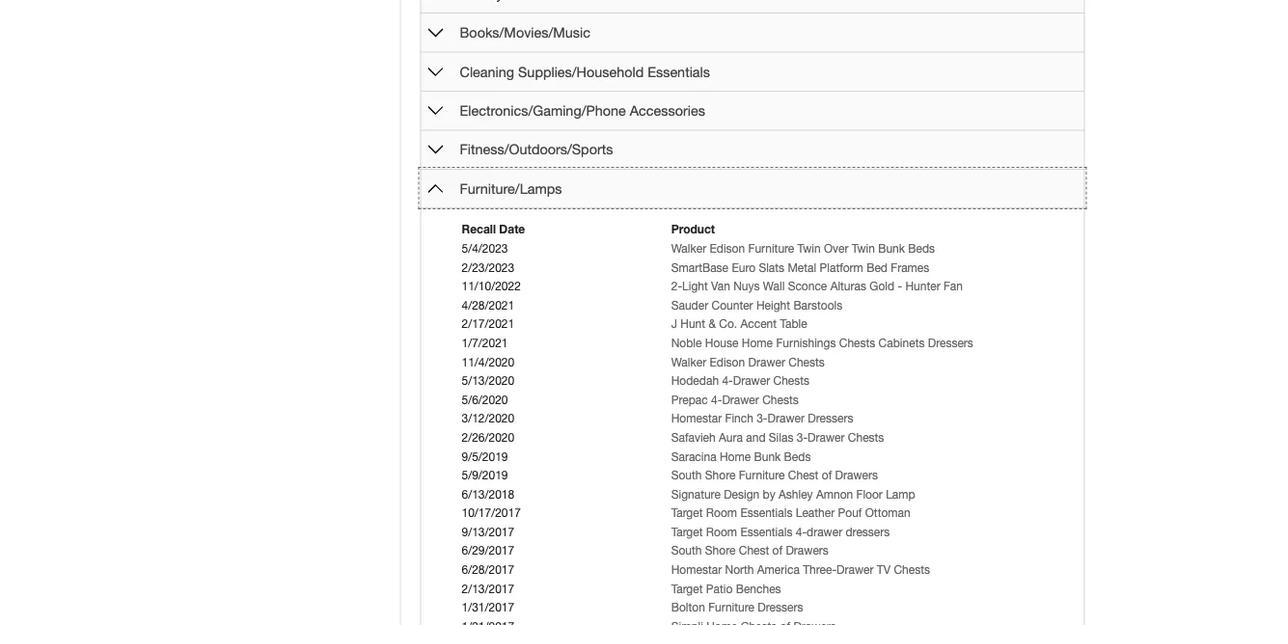 Task type: locate. For each thing, give the bounding box(es) containing it.
essentials for target room essentials 4-drawer dressers
[[741, 525, 793, 539]]

bunk up south shore furniture chest of drawers link
[[754, 450, 781, 463]]

edison down house
[[710, 355, 745, 368]]

drawers
[[835, 468, 878, 482], [786, 544, 829, 558]]

date
[[499, 223, 525, 236]]

chest up ashley
[[788, 468, 819, 482]]

2 homestar from the top
[[671, 563, 722, 576]]

17 row from the top
[[460, 542, 1059, 561]]

electronics/gaming/phone accessories link
[[460, 102, 705, 118]]

7 row from the top
[[460, 353, 1059, 371]]

south for south shore chest of drawers
[[671, 544, 702, 558]]

drawer down walker edison drawer chests
[[733, 374, 770, 387]]

row down benches on the bottom
[[460, 598, 1059, 617]]

6 row from the top
[[460, 334, 1059, 353]]

essentials
[[648, 63, 710, 79], [741, 506, 793, 520], [741, 525, 793, 539]]

0 vertical spatial south
[[671, 468, 702, 482]]

row up 'south shore chest of drawers' link
[[460, 523, 1059, 542]]

furniture up the slats
[[748, 242, 795, 255]]

row containing 1/7/2021
[[460, 334, 1059, 353]]

2 edison from the top
[[710, 355, 745, 368]]

4- for hodedah
[[722, 374, 733, 387]]

5 row from the top
[[460, 315, 1059, 334]]

1 vertical spatial dressers
[[808, 412, 854, 425]]

2/23/2023
[[462, 260, 515, 274]]

drawer up hodedah 4-drawer chests link
[[748, 355, 786, 368]]

room down design
[[706, 506, 737, 520]]

0 vertical spatial drawers
[[835, 468, 878, 482]]

signature
[[671, 487, 721, 501]]

drawers up floor
[[835, 468, 878, 482]]

ottoman
[[865, 506, 911, 520]]

1 south from the top
[[671, 468, 702, 482]]

15 row from the top
[[460, 504, 1059, 523]]

hodedah 4-drawer chests
[[671, 374, 810, 387]]

1 vertical spatial 4-
[[711, 393, 722, 406]]

sauder
[[671, 298, 709, 312]]

of up america
[[773, 544, 783, 558]]

edison for drawer
[[710, 355, 745, 368]]

cleaning
[[460, 63, 514, 79]]

drawers up homestar north america three-drawer tv chests
[[786, 544, 829, 558]]

cleaning supplies/household essentials link
[[460, 63, 710, 79]]

twin up bed
[[852, 242, 875, 255]]

row containing 11/4/2020
[[460, 353, 1059, 371]]

row up america
[[460, 542, 1059, 561]]

amnon
[[816, 487, 853, 501]]

room
[[706, 506, 737, 520], [706, 525, 737, 539]]

1 horizontal spatial 3-
[[797, 431, 808, 444]]

14 row from the top
[[460, 485, 1059, 504]]

row up accent at the bottom of the page
[[460, 296, 1059, 315]]

nuys
[[734, 279, 760, 293]]

row up benches on the bottom
[[460, 561, 1059, 579]]

1 horizontal spatial bunk
[[878, 242, 905, 255]]

1 horizontal spatial chest
[[788, 468, 819, 482]]

row containing 6/29/2017
[[460, 542, 1059, 561]]

safavieh
[[671, 431, 716, 444]]

target for target room essentials 4-drawer dressers
[[671, 525, 703, 539]]

edison for furniture
[[710, 242, 745, 255]]

0 vertical spatial of
[[822, 468, 832, 482]]

furniture up by
[[739, 468, 785, 482]]

4-
[[722, 374, 733, 387], [711, 393, 722, 406], [796, 525, 807, 539]]

walker
[[671, 242, 707, 255], [671, 355, 707, 368]]

2 vertical spatial circle arrow e image
[[428, 103, 444, 118]]

house
[[705, 336, 739, 350]]

2 horizontal spatial dressers
[[928, 336, 974, 350]]

1 circle arrow e image from the top
[[428, 0, 444, 1]]

1/31/2017
[[462, 601, 515, 614]]

3- up and
[[757, 412, 768, 425]]

of up amnon
[[822, 468, 832, 482]]

target room essentials 4-drawer dressers link
[[671, 525, 890, 539]]

south shore chest of drawers link
[[671, 544, 829, 558]]

5/4/2023
[[462, 242, 508, 255]]

1 edison from the top
[[710, 242, 745, 255]]

row containing 3/12/2020
[[460, 409, 1059, 428]]

4- down target room essentials leather pouf ottoman
[[796, 525, 807, 539]]

1 vertical spatial bunk
[[754, 450, 781, 463]]

drawer up silas
[[768, 412, 805, 425]]

3 target from the top
[[671, 582, 703, 595]]

18 row from the top
[[460, 561, 1059, 579]]

noble house home furnishings chests cabinets dressers
[[671, 336, 974, 350]]

1 vertical spatial target
[[671, 525, 703, 539]]

row up "sauder counter height barstools"
[[460, 277, 1059, 296]]

1 shore from the top
[[705, 468, 736, 482]]

row
[[460, 239, 1059, 258], [460, 258, 1059, 277], [460, 277, 1059, 296], [460, 296, 1059, 315], [460, 315, 1059, 334], [460, 334, 1059, 353], [460, 353, 1059, 371], [460, 371, 1059, 390], [460, 390, 1059, 409], [460, 409, 1059, 428], [460, 428, 1059, 447], [460, 447, 1059, 466], [460, 466, 1059, 485], [460, 485, 1059, 504], [460, 504, 1059, 523], [460, 523, 1059, 542], [460, 542, 1059, 561], [460, 561, 1059, 579], [460, 579, 1059, 598], [460, 598, 1059, 617], [460, 617, 1059, 625]]

circle arrow s image
[[428, 181, 444, 196]]

books/movies/music
[[460, 25, 591, 40]]

1 horizontal spatial dressers
[[808, 412, 854, 425]]

0 horizontal spatial bunk
[[754, 450, 781, 463]]

essentials down by
[[741, 506, 793, 520]]

circle arrow e image
[[428, 64, 444, 79], [428, 142, 444, 157]]

row containing 9/13/2017
[[460, 523, 1059, 542]]

target room essentials leather pouf ottoman
[[671, 506, 911, 520]]

1 horizontal spatial beds
[[908, 242, 935, 255]]

20 row from the top
[[460, 598, 1059, 617]]

1 horizontal spatial twin
[[852, 242, 875, 255]]

j hunt & co. accent table link
[[671, 317, 807, 331]]

beds up frames
[[908, 242, 935, 255]]

patio
[[706, 582, 733, 595]]

0 vertical spatial target
[[671, 506, 703, 520]]

0 vertical spatial room
[[706, 506, 737, 520]]

accent
[[741, 317, 777, 331]]

height
[[757, 298, 790, 312]]

10 row from the top
[[460, 409, 1059, 428]]

target
[[671, 506, 703, 520], [671, 525, 703, 539], [671, 582, 703, 595]]

essentials up south shore chest of drawers
[[741, 525, 793, 539]]

2 shore from the top
[[705, 544, 736, 558]]

three-
[[803, 563, 837, 576]]

pouf
[[838, 506, 862, 520]]

9/5/2019
[[462, 450, 508, 463]]

homestar up patio at the right bottom of page
[[671, 563, 722, 576]]

1 vertical spatial circle arrow e image
[[428, 25, 444, 40]]

8 row from the top
[[460, 371, 1059, 390]]

16 row from the top
[[460, 523, 1059, 542]]

home down aura in the right bottom of the page
[[720, 450, 751, 463]]

row down and
[[460, 447, 1059, 466]]

1 homestar from the top
[[671, 412, 722, 425]]

1 vertical spatial circle arrow e image
[[428, 142, 444, 157]]

target for target patio benches
[[671, 582, 703, 595]]

barstools
[[794, 298, 843, 312]]

1 vertical spatial walker
[[671, 355, 707, 368]]

row down accent at the bottom of the page
[[460, 334, 1059, 353]]

circle arrow e image up circle arrow s image on the left top of the page
[[428, 142, 444, 157]]

circle arrow e image for fitness/outdoors/sports
[[428, 142, 444, 157]]

1 horizontal spatial drawers
[[835, 468, 878, 482]]

row up homestar finch 3-drawer dressers
[[460, 390, 1059, 409]]

3- right silas
[[797, 431, 808, 444]]

4- right prepac
[[711, 393, 722, 406]]

row down south shore furniture chest of drawers
[[460, 485, 1059, 504]]

circle arrow e image for electronics/gaming/phone accessories
[[428, 103, 444, 118]]

2-light van nuys wall sconce alturas gold - hunter fan
[[671, 279, 963, 293]]

row containing 11/10/2022
[[460, 277, 1059, 296]]

furniture down target patio benches at right bottom
[[709, 601, 755, 614]]

0 vertical spatial edison
[[710, 242, 745, 255]]

furniture for edison
[[748, 242, 795, 255]]

aura
[[719, 431, 743, 444]]

beds down silas
[[784, 450, 811, 463]]

1 vertical spatial beds
[[784, 450, 811, 463]]

2 circle arrow e image from the top
[[428, 25, 444, 40]]

tv
[[877, 563, 891, 576]]

1 room from the top
[[706, 506, 737, 520]]

room up 'south shore chest of drawers' link
[[706, 525, 737, 539]]

4- up prepac 4-drawer chests link
[[722, 374, 733, 387]]

furniture/lamps
[[460, 180, 562, 196]]

1 target from the top
[[671, 506, 703, 520]]

circle arrow e image
[[428, 0, 444, 1], [428, 25, 444, 40], [428, 103, 444, 118]]

12 row from the top
[[460, 447, 1059, 466]]

south shore furniture chest of drawers link
[[671, 468, 878, 482]]

circle arrow e image for cleaning supplies/household essentials
[[428, 64, 444, 79]]

recall
[[462, 223, 496, 236]]

walker down 'product'
[[671, 242, 707, 255]]

2 vertical spatial target
[[671, 582, 703, 595]]

accessories
[[630, 102, 705, 118]]

9 row from the top
[[460, 390, 1059, 409]]

0 horizontal spatial dressers
[[758, 601, 803, 614]]

signature design by ashley amnon floor lamp link
[[671, 487, 916, 501]]

light
[[682, 279, 708, 293]]

2 walker from the top
[[671, 355, 707, 368]]

11/10/2022
[[462, 279, 521, 293]]

recall date
[[462, 223, 525, 236]]

6/28/2017
[[462, 563, 515, 576]]

shore up north
[[705, 544, 736, 558]]

finch
[[725, 412, 754, 425]]

11 row from the top
[[460, 428, 1059, 447]]

row up nuys
[[460, 258, 1059, 277]]

0 vertical spatial furniture
[[748, 242, 795, 255]]

0 horizontal spatial 3-
[[757, 412, 768, 425]]

2 vertical spatial essentials
[[741, 525, 793, 539]]

home down accent at the bottom of the page
[[742, 336, 773, 350]]

0 vertical spatial essentials
[[648, 63, 710, 79]]

row down homestar finch 3-drawer dressers
[[460, 428, 1059, 447]]

prepac 4-drawer chests
[[671, 393, 799, 406]]

south up 'target patio benches' link
[[671, 544, 702, 558]]

0 vertical spatial circle arrow e image
[[428, 64, 444, 79]]

row up by
[[460, 466, 1059, 485]]

1 twin from the left
[[798, 242, 821, 255]]

saracina home bunk beds
[[671, 450, 811, 463]]

hodedah 4-drawer chests link
[[671, 374, 810, 387]]

2/17/2021
[[462, 317, 515, 331]]

safavieh aura and silas 3-drawer chests link
[[671, 431, 884, 444]]

dressers up safavieh aura and silas 3-drawer chests
[[808, 412, 854, 425]]

1 vertical spatial homestar
[[671, 563, 722, 576]]

1 vertical spatial 3-
[[797, 431, 808, 444]]

row containing 5/9/2019
[[460, 466, 1059, 485]]

1 row from the top
[[460, 239, 1059, 258]]

0 vertical spatial 4-
[[722, 374, 733, 387]]

row containing 6/28/2017
[[460, 561, 1059, 579]]

0 horizontal spatial of
[[773, 544, 783, 558]]

smartbase euro slats metal platform bed frames
[[671, 260, 930, 274]]

dressers down benches on the bottom
[[758, 601, 803, 614]]

furniture for shore
[[739, 468, 785, 482]]

row containing 2/26/2020
[[460, 428, 1059, 447]]

chest
[[788, 468, 819, 482], [739, 544, 769, 558]]

0 vertical spatial walker
[[671, 242, 707, 255]]

21 row from the top
[[460, 617, 1059, 625]]

row up 'hodedah 4-drawer chests'
[[460, 353, 1059, 371]]

5/9/2019
[[462, 468, 508, 482]]

1 vertical spatial chest
[[739, 544, 769, 558]]

0 vertical spatial bunk
[[878, 242, 905, 255]]

5/6/2020
[[462, 393, 508, 406]]

2 vertical spatial dressers
[[758, 601, 803, 614]]

4 row from the top
[[460, 296, 1059, 315]]

2 circle arrow e image from the top
[[428, 142, 444, 157]]

row down by
[[460, 504, 1059, 523]]

1 circle arrow e image from the top
[[428, 64, 444, 79]]

3 circle arrow e image from the top
[[428, 103, 444, 118]]

shore down saracina home bunk beds
[[705, 468, 736, 482]]

2 room from the top
[[706, 525, 737, 539]]

0 vertical spatial 3-
[[757, 412, 768, 425]]

1 vertical spatial room
[[706, 525, 737, 539]]

9/13/2017
[[462, 525, 515, 539]]

1 vertical spatial shore
[[705, 544, 736, 558]]

sauder counter height barstools link
[[671, 298, 843, 312]]

2 south from the top
[[671, 544, 702, 558]]

row down "sauder counter height barstools"
[[460, 315, 1059, 334]]

row containing 1/31/2017
[[460, 598, 1059, 617]]

3 row from the top
[[460, 277, 1059, 296]]

2 target from the top
[[671, 525, 703, 539]]

beds
[[908, 242, 935, 255], [784, 450, 811, 463]]

19 row from the top
[[460, 579, 1059, 598]]

0 vertical spatial dressers
[[928, 336, 974, 350]]

row containing 9/5/2019
[[460, 447, 1059, 466]]

0 vertical spatial shore
[[705, 468, 736, 482]]

fitness/outdoors/sports link
[[460, 141, 613, 157]]

0 horizontal spatial twin
[[798, 242, 821, 255]]

furniture/lamps link
[[460, 180, 562, 196]]

bunk up bed
[[878, 242, 905, 255]]

furniture
[[748, 242, 795, 255], [739, 468, 785, 482], [709, 601, 755, 614]]

walker for walker edison drawer chests
[[671, 355, 707, 368]]

homestar up safavieh
[[671, 412, 722, 425]]

edison
[[710, 242, 745, 255], [710, 355, 745, 368]]

target patio benches link
[[671, 582, 781, 595]]

lamp
[[886, 487, 916, 501]]

chest up north
[[739, 544, 769, 558]]

row down "bolton furniture dressers"
[[460, 617, 1059, 625]]

row containing 5/13/2020
[[460, 371, 1059, 390]]

6/29/2017
[[462, 544, 515, 558]]

essentials up "accessories"
[[648, 63, 710, 79]]

0 vertical spatial homestar
[[671, 412, 722, 425]]

south down "saracina"
[[671, 468, 702, 482]]

1 vertical spatial essentials
[[741, 506, 793, 520]]

twin up the metal
[[798, 242, 821, 255]]

0 horizontal spatial beds
[[784, 450, 811, 463]]

dressers right cabinets
[[928, 336, 974, 350]]

13 row from the top
[[460, 466, 1059, 485]]

bed
[[867, 260, 888, 274]]

twin
[[798, 242, 821, 255], [852, 242, 875, 255]]

row containing 10/17/2017
[[460, 504, 1059, 523]]

j hunt & co. accent table
[[671, 317, 807, 331]]

circle arrow e image left the cleaning
[[428, 64, 444, 79]]

silas
[[769, 431, 794, 444]]

walker down noble
[[671, 355, 707, 368]]

1 walker from the top
[[671, 242, 707, 255]]

2 row from the top
[[460, 258, 1059, 277]]

1 vertical spatial furniture
[[739, 468, 785, 482]]

0 vertical spatial circle arrow e image
[[428, 0, 444, 1]]

row up the slats
[[460, 239, 1059, 258]]

row up and
[[460, 409, 1059, 428]]

drawer right silas
[[808, 431, 845, 444]]

row containing 4/28/2021
[[460, 296, 1059, 315]]

edison up euro
[[710, 242, 745, 255]]

1 vertical spatial drawers
[[786, 544, 829, 558]]

1 vertical spatial edison
[[710, 355, 745, 368]]

row down walker edison drawer chests
[[460, 371, 1059, 390]]

1 vertical spatial south
[[671, 544, 702, 558]]

bolton
[[671, 601, 705, 614]]

row down america
[[460, 579, 1059, 598]]



Task type: describe. For each thing, give the bounding box(es) containing it.
sconce
[[788, 279, 827, 293]]

essentials for target room essentials leather pouf ottoman
[[741, 506, 793, 520]]

sauder counter height barstools
[[671, 298, 843, 312]]

row containing 6/13/2018
[[460, 485, 1059, 504]]

prepac
[[671, 393, 708, 406]]

co.
[[719, 317, 738, 331]]

by
[[763, 487, 776, 501]]

slats
[[759, 260, 785, 274]]

walker edison drawer chests link
[[671, 355, 825, 368]]

noble
[[671, 336, 702, 350]]

signature design by ashley amnon floor lamp
[[671, 487, 916, 501]]

smartbase
[[671, 260, 729, 274]]

counter
[[712, 298, 753, 312]]

homestar finch 3-drawer dressers
[[671, 412, 854, 425]]

row containing 5/6/2020
[[460, 390, 1059, 409]]

frames
[[891, 260, 930, 274]]

supplies/household
[[518, 63, 644, 79]]

drawer down 'hodedah 4-drawer chests'
[[722, 393, 759, 406]]

over
[[824, 242, 849, 255]]

1 vertical spatial of
[[773, 544, 783, 558]]

row containing 2/13/2017
[[460, 579, 1059, 598]]

2/13/2017
[[462, 582, 515, 595]]

dressers
[[846, 525, 890, 539]]

alturas
[[831, 279, 867, 293]]

euro
[[732, 260, 756, 274]]

homestar north america three-drawer tv chests link
[[671, 563, 930, 576]]

2-
[[671, 279, 682, 293]]

electronics/gaming/phone accessories
[[460, 102, 705, 118]]

1 vertical spatial home
[[720, 450, 751, 463]]

target room essentials 4-drawer dressers
[[671, 525, 890, 539]]

0 vertical spatial beds
[[908, 242, 935, 255]]

leather
[[796, 506, 835, 520]]

safavieh aura and silas 3-drawer chests
[[671, 431, 884, 444]]

shore for furniture
[[705, 468, 736, 482]]

11/4/2020
[[462, 355, 515, 368]]

walker edison drawer chests
[[671, 355, 825, 368]]

platform
[[820, 260, 864, 274]]

target patio benches
[[671, 582, 781, 595]]

fitness/outdoors/sports
[[460, 141, 613, 157]]

0 vertical spatial chest
[[788, 468, 819, 482]]

1/7/2021
[[462, 336, 508, 350]]

6/13/2018
[[462, 487, 515, 501]]

2 vertical spatial 4-
[[796, 525, 807, 539]]

2/26/2020
[[462, 431, 515, 444]]

cleaning supplies/household essentials
[[460, 63, 710, 79]]

table
[[780, 317, 807, 331]]

hodedah
[[671, 374, 719, 387]]

target for target room essentials leather pouf ottoman
[[671, 506, 703, 520]]

design
[[724, 487, 760, 501]]

saracina
[[671, 450, 717, 463]]

target room essentials leather pouf ottoman link
[[671, 506, 911, 520]]

prepac 4-drawer chests link
[[671, 393, 799, 406]]

-
[[898, 279, 902, 293]]

homestar for homestar finch 3-drawer dressers
[[671, 412, 722, 425]]

drawer
[[807, 525, 843, 539]]

smartbase euro slats metal platform bed frames link
[[671, 260, 930, 274]]

bolton furniture dressers link
[[671, 601, 803, 614]]

south shore furniture chest of drawers
[[671, 468, 878, 482]]

0 horizontal spatial chest
[[739, 544, 769, 558]]

books/movies/music link
[[460, 25, 591, 40]]

row containing 2/23/2023
[[460, 258, 1059, 277]]

room for target room essentials leather pouf ottoman
[[706, 506, 737, 520]]

floor
[[857, 487, 883, 501]]

noble house home furnishings chests cabinets dressers link
[[671, 336, 974, 350]]

gold
[[870, 279, 895, 293]]

room for target room essentials 4-drawer dressers
[[706, 525, 737, 539]]

essentials for cleaning supplies/household essentials
[[648, 63, 710, 79]]

row containing 5/4/2023
[[460, 239, 1059, 258]]

electronics/gaming/phone
[[460, 102, 626, 118]]

hunter
[[906, 279, 941, 293]]

shore for chest
[[705, 544, 736, 558]]

drawer left tv
[[837, 563, 874, 576]]

south for south shore furniture chest of drawers
[[671, 468, 702, 482]]

j
[[671, 317, 677, 331]]

row containing 2/17/2021
[[460, 315, 1059, 334]]

wall
[[763, 279, 785, 293]]

saracina home bunk beds link
[[671, 450, 811, 463]]

10/17/2017
[[462, 506, 521, 520]]

walker for walker edison furniture twin over twin bunk beds
[[671, 242, 707, 255]]

0 vertical spatial home
[[742, 336, 773, 350]]

2 vertical spatial furniture
[[709, 601, 755, 614]]

benches
[[736, 582, 781, 595]]

and
[[746, 431, 766, 444]]

furnishings
[[776, 336, 836, 350]]

ashley
[[779, 487, 813, 501]]

0 horizontal spatial drawers
[[786, 544, 829, 558]]

homestar finch 3-drawer dressers link
[[671, 412, 854, 425]]

walker edison furniture twin over twin bunk beds
[[671, 242, 935, 255]]

metal
[[788, 260, 817, 274]]

homestar for homestar north america three-drawer tv chests
[[671, 563, 722, 576]]

hunt
[[681, 317, 706, 331]]

2 twin from the left
[[852, 242, 875, 255]]

america
[[757, 563, 800, 576]]

circle arrow e image for books/movies/music
[[428, 25, 444, 40]]

1 horizontal spatial of
[[822, 468, 832, 482]]

cabinets
[[879, 336, 925, 350]]

4/28/2021
[[462, 298, 515, 312]]

4- for prepac
[[711, 393, 722, 406]]



Task type: vqa. For each thing, say whether or not it's contained in the screenshot.


